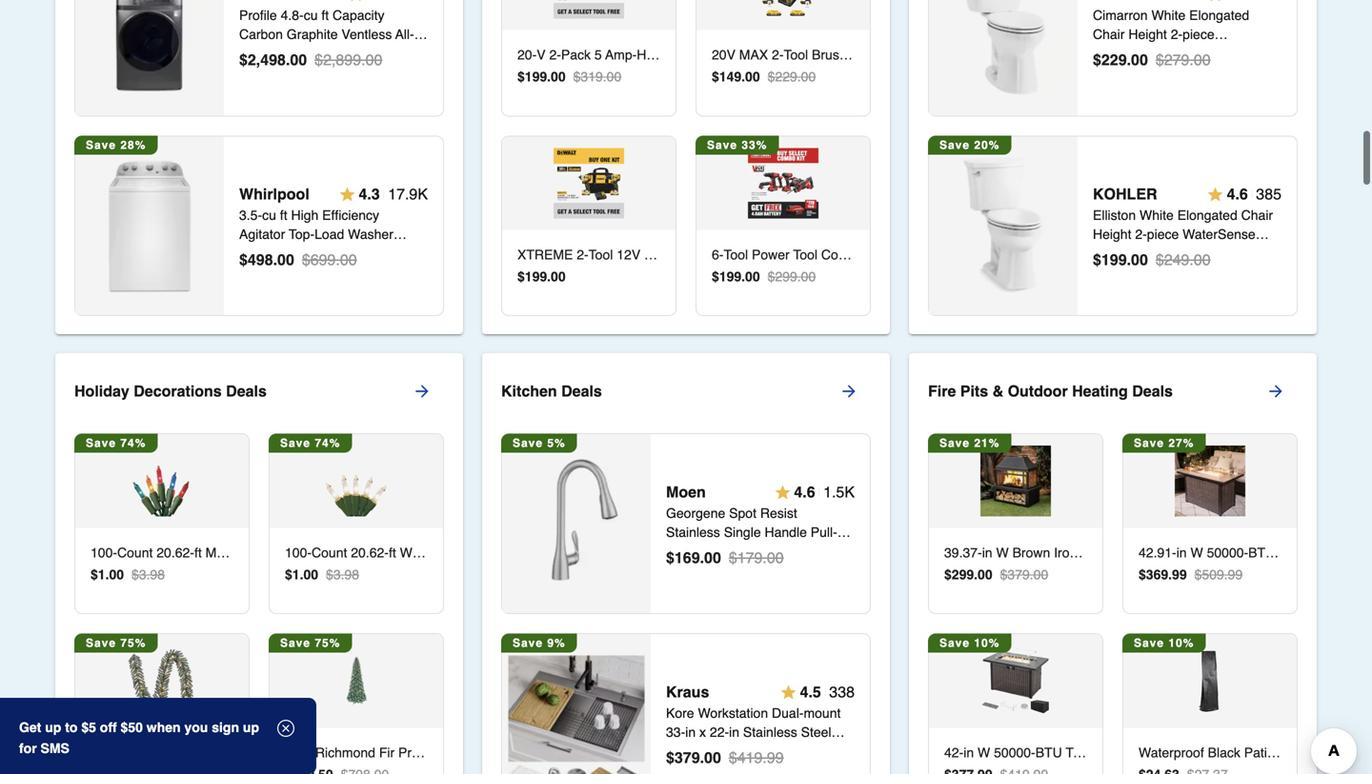 Task type: locate. For each thing, give the bounding box(es) containing it.
0 horizontal spatial chair
[[1093, 27, 1125, 42]]

1 vertical spatial kitchen image
[[508, 656, 645, 775]]

1.28- down elliston
[[1093, 265, 1124, 280]]

workstation
[[698, 706, 768, 721], [783, 744, 853, 759]]

2- up "$279.00"
[[1171, 27, 1183, 42]]

toilet inside cimarron white elongated chair height 2-piece watersense soft close toilet 12-in rough-in 1.28-gpf
[[1235, 46, 1266, 61]]

0 horizontal spatial 74%
[[120, 437, 146, 450]]

georgene spot resist stainless single handle pull- down kitchen faucet with deck plate
[[666, 506, 852, 578]]

piece up "$279.00"
[[1183, 27, 1215, 42]]

2 deals from the left
[[561, 383, 602, 400]]

elongated inside elliston white elongated chair height 2-piece watersense soft close toilet 12-in rough-in 1.28-gpf
[[1178, 208, 1238, 223]]

1 horizontal spatial 2-
[[1135, 227, 1147, 242]]

0 horizontal spatial $ 1 . 00 $3.98
[[91, 568, 165, 583]]

deals right decorations
[[226, 383, 267, 400]]

chair down 4.6 385
[[1242, 208, 1273, 223]]

1 horizontal spatial gpf
[[1216, 65, 1243, 80]]

0 vertical spatial 12-
[[1093, 65, 1112, 80]]

rough- inside cimarron white elongated chair height 2-piece watersense soft close toilet 12-in rough-in 1.28-gpf
[[1127, 65, 1170, 80]]

0 horizontal spatial cu
[[262, 208, 276, 223]]

close
[[1197, 46, 1231, 61], [1121, 246, 1155, 261]]

3.5-cu ft high efficiency agitator top-load washer (white)
[[239, 208, 394, 261]]

10% down w
[[974, 637, 1000, 650]]

mount
[[804, 706, 841, 721]]

cu up graphite
[[304, 8, 318, 23]]

0 horizontal spatial 1.28-
[[1093, 265, 1124, 280]]

33%
[[742, 139, 768, 152]]

tools image for $319.00
[[554, 0, 624, 19]]

in right the 229
[[1170, 65, 1181, 80]]

burning
[[1120, 546, 1166, 561]]

1 $ 1 . 00 $3.98 from the left
[[91, 568, 165, 583]]

1 save 75% from the left
[[86, 637, 146, 650]]

1 vertical spatial bathroom image
[[935, 158, 1072, 294]]

close inside cimarron white elongated chair height 2-piece watersense soft close toilet 12-in rough-in 1.28-gpf
[[1197, 46, 1231, 61]]

4.5 338
[[800, 684, 855, 701]]

0 vertical spatial single
[[724, 525, 761, 540]]

decorations
[[134, 383, 222, 400]]

1 save 10% from the left
[[940, 637, 1000, 650]]

single down spot
[[724, 525, 761, 540]]

chair down cimarron
[[1093, 27, 1125, 42]]

rating filled image left 4.6 385
[[1208, 187, 1223, 202]]

piece inside elliston white elongated chair height 2-piece watersense soft close toilet 12-in rough-in 1.28-gpf
[[1147, 227, 1179, 242]]

2- inside kore workstation dual-mount 33-in x 22-in stainless steel single bowl 2-hole workstation kitchen sink
[[740, 744, 751, 759]]

height down elliston
[[1093, 227, 1132, 242]]

0 horizontal spatial gpf
[[1124, 265, 1151, 280]]

save 74% down holiday decorations deals link
[[280, 437, 341, 450]]

1 vertical spatial appliances image
[[81, 158, 218, 294]]

kitchen image
[[508, 456, 645, 593], [508, 656, 645, 775]]

gpf inside elliston white elongated chair height 2-piece watersense soft close toilet 12-in rough-in 1.28-gpf
[[1124, 265, 1151, 280]]

tools image
[[554, 0, 624, 19], [748, 0, 819, 19], [554, 148, 624, 219], [748, 148, 819, 219]]

fire up 99
[[1170, 546, 1193, 561]]

in down 385
[[1270, 246, 1281, 261]]

chair inside cimarron white elongated chair height 2-piece watersense soft close toilet 12-in rough-in 1.28-gpf
[[1093, 27, 1125, 42]]

4.6 left 385
[[1227, 185, 1248, 203]]

1 kitchen image from the top
[[508, 456, 645, 593]]

0 vertical spatial 1.28-
[[1185, 65, 1216, 80]]

2 bathroom image from the top
[[935, 158, 1072, 294]]

0 horizontal spatial ft
[[280, 208, 287, 223]]

1 horizontal spatial 74%
[[315, 437, 341, 450]]

deals
[[226, 383, 267, 400], [561, 383, 602, 400], [1132, 383, 1173, 400]]

elliston white elongated chair height 2-piece watersense soft close toilet 12-in rough-in 1.28-gpf
[[1093, 208, 1281, 280]]

1 vertical spatial piece
[[1147, 227, 1179, 242]]

0 vertical spatial stainless
[[666, 525, 720, 540]]

0 horizontal spatial 1
[[98, 568, 105, 583]]

$ 149 . 00 $229.00
[[712, 69, 816, 85]]

$299.00
[[768, 269, 816, 285]]

1 vertical spatial close
[[1121, 246, 1155, 261]]

0 horizontal spatial 10%
[[974, 637, 1000, 650]]

74% down holiday decorations deals link
[[315, 437, 341, 450]]

watersense up $249.00
[[1183, 227, 1256, 242]]

1 vertical spatial rough-
[[1226, 246, 1270, 261]]

arrow right image
[[413, 382, 432, 401], [840, 382, 859, 401]]

iron
[[1054, 546, 1077, 561]]

1 horizontal spatial rough-
[[1226, 246, 1270, 261]]

single
[[724, 525, 761, 540], [666, 744, 703, 759]]

cu inside profile 4.8-cu ft capacity carbon graphite ventless all- in-one washer/dryer combo energy star
[[304, 8, 318, 23]]

white down kohler
[[1140, 208, 1174, 223]]

0 vertical spatial gpf
[[1216, 65, 1243, 80]]

rough- down cimarron
[[1127, 65, 1170, 80]]

0 vertical spatial height
[[1129, 27, 1167, 42]]

chair for $ 199 . 00 $249.00
[[1242, 208, 1273, 223]]

cu
[[304, 8, 318, 23], [262, 208, 276, 223]]

elongated inside cimarron white elongated chair height 2-piece watersense soft close toilet 12-in rough-in 1.28-gpf
[[1190, 8, 1250, 23]]

height for 229
[[1129, 27, 1167, 42]]

0 vertical spatial 4.6
[[1227, 185, 1248, 203]]

0 vertical spatial cu
[[304, 8, 318, 23]]

in
[[1170, 65, 1181, 80], [1270, 246, 1281, 261]]

2 save 75% from the left
[[280, 637, 341, 650]]

2- for $279.00
[[1171, 27, 1183, 42]]

2 75% from the left
[[315, 637, 341, 650]]

0 horizontal spatial close
[[1121, 246, 1155, 261]]

75% for first save 75% 'link' from right
[[315, 637, 341, 650]]

1 horizontal spatial 1
[[292, 568, 300, 583]]

0 horizontal spatial 75%
[[120, 637, 146, 650]]

498
[[248, 251, 273, 269]]

save 74% down holiday
[[86, 437, 146, 450]]

watersense inside elliston white elongated chair height 2-piece watersense soft close toilet 12-in rough-in 1.28-gpf
[[1183, 227, 1256, 242]]

1 horizontal spatial save 75%
[[280, 637, 341, 650]]

soft inside cimarron white elongated chair height 2-piece watersense soft close toilet 12-in rough-in 1.28-gpf
[[1170, 46, 1194, 61]]

1 save 74% from the left
[[86, 437, 146, 450]]

in left x
[[685, 725, 696, 740]]

4.6 385
[[1227, 185, 1282, 203]]

1 horizontal spatial close
[[1197, 46, 1231, 61]]

energy
[[239, 65, 295, 80]]

rating filled image up efficiency at the top left of the page
[[340, 187, 355, 202]]

1.28-
[[1185, 65, 1216, 80], [1093, 265, 1124, 280]]

elongated up $249.00
[[1178, 208, 1238, 223]]

fire
[[928, 383, 956, 400], [1170, 546, 1193, 561]]

piece up $ 199 . 00 $249.00
[[1147, 227, 1179, 242]]

kitchen image for kraus
[[508, 656, 645, 775]]

0 vertical spatial toilet
[[1235, 46, 1266, 61]]

faucet
[[750, 544, 791, 559]]

1 horizontal spatial single
[[724, 525, 761, 540]]

save 10% down 299 on the bottom right of the page
[[940, 637, 1000, 650]]

2 vertical spatial kitchen
[[666, 763, 711, 775]]

1 vertical spatial 1.28-
[[1093, 265, 1124, 280]]

1.28- right the 229
[[1185, 65, 1216, 80]]

in inside cimarron white elongated chair height 2-piece watersense soft close toilet 12-in rough-in 1.28-gpf
[[1170, 65, 1181, 80]]

height inside cimarron white elongated chair height 2-piece watersense soft close toilet 12-in rough-in 1.28-gpf
[[1129, 27, 1167, 42]]

2- inside cimarron white elongated chair height 2-piece watersense soft close toilet 12-in rough-in 1.28-gpf
[[1171, 27, 1183, 42]]

in up bowl
[[729, 725, 740, 740]]

gpf for $279.00
[[1216, 65, 1243, 80]]

single down 33-
[[666, 744, 703, 759]]

kitchen image down the "9%"
[[508, 656, 645, 775]]

$
[[239, 51, 248, 69], [1093, 51, 1102, 69], [518, 69, 525, 85], [712, 69, 719, 85], [239, 251, 248, 269], [1093, 251, 1102, 269], [518, 269, 525, 285], [712, 269, 719, 285], [666, 549, 675, 567], [91, 568, 98, 583], [285, 568, 292, 583], [944, 568, 952, 583], [1139, 568, 1146, 583], [666, 749, 675, 767]]

elongated for $279.00
[[1190, 8, 1250, 23]]

rating filled image for $ 229 . 00 $279.00
[[1208, 187, 1223, 202]]

4.6 up 'resist' in the right of the page
[[794, 484, 815, 501]]

ventless
[[342, 27, 392, 42]]

0 horizontal spatial soft
[[1093, 246, 1117, 261]]

0 horizontal spatial arrow right image
[[413, 382, 432, 401]]

1 horizontal spatial toilet
[[1235, 46, 1266, 61]]

ft up graphite
[[322, 8, 329, 23]]

rating filled image up cimarron white elongated chair height 2-piece watersense soft close toilet 12-in rough-in 1.28-gpf
[[1208, 0, 1223, 2]]

gpf right "$279.00"
[[1216, 65, 1243, 80]]

$ 379 . 00 $419.99
[[666, 749, 784, 767]]

white for $249.00
[[1140, 208, 1174, 223]]

soft down elliston
[[1093, 246, 1117, 261]]

kraus
[[666, 684, 709, 701]]

rating filled image for 4.6 1.5k
[[775, 485, 790, 500]]

1 vertical spatial workstation
[[783, 744, 853, 759]]

one
[[254, 46, 279, 61]]

elongated for $249.00
[[1178, 208, 1238, 223]]

soft for $ 229 . 00 $279.00
[[1170, 46, 1194, 61]]

$379.00
[[1000, 568, 1049, 583]]

in left w
[[982, 546, 993, 561]]

kitchen right '169'
[[702, 544, 746, 559]]

workstation down steel
[[783, 744, 853, 759]]

rating filled image
[[348, 0, 363, 2], [340, 187, 355, 202], [1208, 187, 1223, 202]]

2-
[[1171, 27, 1183, 42], [1135, 227, 1147, 242], [740, 744, 751, 759]]

high
[[291, 208, 319, 223]]

33-
[[666, 725, 685, 740]]

ft
[[322, 8, 329, 23], [280, 208, 287, 223]]

1 horizontal spatial save 75% link
[[269, 634, 443, 775]]

save
[[86, 139, 116, 152], [707, 139, 738, 152], [940, 139, 970, 152], [86, 437, 116, 450], [280, 437, 311, 450], [513, 437, 543, 450], [940, 437, 970, 450], [1134, 437, 1165, 450], [86, 637, 116, 650], [280, 637, 311, 650], [513, 637, 543, 650], [940, 637, 970, 650], [1134, 637, 1165, 650]]

stainless down the georgene
[[666, 525, 720, 540]]

cu inside 3.5-cu ft high efficiency agitator top-load washer (white)
[[262, 208, 276, 223]]

kitchen down bowl
[[666, 763, 711, 775]]

save 75% link
[[74, 634, 249, 775], [269, 634, 443, 775]]

$ 369 . 99 $509.99
[[1139, 568, 1243, 583]]

kitchen inside the georgene spot resist stainless single handle pull- down kitchen faucet with deck plate
[[702, 544, 746, 559]]

1 $3.98 from the left
[[132, 568, 165, 583]]

1 bathroom image from the top
[[935, 0, 1072, 94]]

1 vertical spatial 4.6
[[794, 484, 815, 501]]

75%
[[120, 637, 146, 650], [315, 637, 341, 650]]

kitchen image for moen
[[508, 456, 645, 593]]

2 horizontal spatial 2-
[[1171, 27, 1183, 42]]

1 horizontal spatial watersense
[[1183, 227, 1256, 242]]

stainless up hole
[[743, 725, 797, 740]]

stainless inside the georgene spot resist stainless single handle pull- down kitchen faucet with deck plate
[[666, 525, 720, 540]]

rating filled image up dual-
[[781, 685, 796, 700]]

toilet for $249.00
[[1158, 246, 1189, 261]]

rough- for $279.00
[[1127, 65, 1170, 80]]

1 horizontal spatial piece
[[1183, 27, 1215, 42]]

2 10% from the left
[[1169, 637, 1195, 650]]

0 vertical spatial 2-
[[1171, 27, 1183, 42]]

4.3
[[359, 185, 380, 203]]

1 vertical spatial single
[[666, 744, 703, 759]]

0 horizontal spatial 12-
[[1093, 65, 1112, 80]]

12- for $ 229 . 00 $279.00
[[1093, 65, 1112, 80]]

2 kitchen image from the top
[[508, 656, 645, 775]]

rough- for $249.00
[[1226, 246, 1270, 261]]

cimarron white elongated chair height 2-piece watersense soft close toilet 12-in rough-in 1.28-gpf
[[1093, 8, 1266, 80]]

$ 498 . 00 $699.00
[[239, 251, 357, 269]]

white inside elliston white elongated chair height 2-piece watersense soft close toilet 12-in rough-in 1.28-gpf
[[1140, 208, 1174, 223]]

watersense down cimarron
[[1093, 46, 1166, 61]]

1 horizontal spatial fire
[[1170, 546, 1193, 561]]

1 vertical spatial height
[[1093, 227, 1132, 242]]

up left to
[[45, 721, 61, 736]]

soft right the 229
[[1170, 46, 1194, 61]]

0 vertical spatial piece
[[1183, 27, 1215, 42]]

169
[[675, 549, 700, 567]]

4.6
[[1227, 185, 1248, 203], [794, 484, 815, 501]]

soft for $ 199 . 00 $249.00
[[1093, 246, 1117, 261]]

0 horizontal spatial in
[[1170, 65, 1181, 80]]

arrow right image inside kitchen deals link
[[840, 382, 859, 401]]

2 up from the left
[[243, 721, 259, 736]]

rough- down 4.6 385
[[1226, 246, 1270, 261]]

close inside elliston white elongated chair height 2-piece watersense soft close toilet 12-in rough-in 1.28-gpf
[[1121, 246, 1155, 261]]

12- inside elliston white elongated chair height 2-piece watersense soft close toilet 12-in rough-in 1.28-gpf
[[1193, 246, 1212, 261]]

gpf left $249.00
[[1124, 265, 1151, 280]]

379
[[675, 749, 700, 767]]

ft inside profile 4.8-cu ft capacity carbon graphite ventless all- in-one washer/dryer combo energy star
[[322, 8, 329, 23]]

holiday decorations image
[[127, 446, 197, 517], [321, 446, 392, 517], [127, 646, 197, 717], [321, 646, 392, 717]]

in right $249.00
[[1212, 246, 1223, 261]]

0 horizontal spatial 4.6
[[794, 484, 815, 501]]

1 horizontal spatial save 74%
[[280, 437, 341, 450]]

appliances image
[[81, 0, 218, 94], [81, 158, 218, 294]]

gpf
[[1216, 65, 1243, 80], [1124, 265, 1151, 280]]

1 1 from the left
[[98, 568, 105, 583]]

1 horizontal spatial chair
[[1242, 208, 1273, 223]]

1 horizontal spatial up
[[243, 721, 259, 736]]

2- inside elliston white elongated chair height 2-piece watersense soft close toilet 12-in rough-in 1.28-gpf
[[1135, 227, 1147, 242]]

75% for 1st save 75% 'link' from the left
[[120, 637, 146, 650]]

74% down holiday
[[120, 437, 146, 450]]

rating filled image
[[1208, 0, 1223, 2], [775, 485, 790, 500], [781, 685, 796, 700]]

in down cimarron
[[1112, 65, 1123, 80]]

0 vertical spatial white
[[1152, 8, 1186, 23]]

agitator
[[239, 227, 285, 242]]

height inside elliston white elongated chair height 2-piece watersense soft close toilet 12-in rough-in 1.28-gpf
[[1093, 227, 1132, 242]]

get up to $5 off $50 when you sign up for sms
[[19, 721, 259, 757]]

$419.99
[[729, 749, 784, 767]]

arrow right image inside holiday decorations deals link
[[413, 382, 432, 401]]

deals right heating
[[1132, 383, 1173, 400]]

rating filled image up 'resist' in the right of the page
[[775, 485, 790, 500]]

deals up 5%
[[561, 383, 602, 400]]

369
[[1146, 568, 1169, 583]]

1 horizontal spatial ft
[[322, 8, 329, 23]]

1 vertical spatial kitchen
[[702, 544, 746, 559]]

$ 199 . 00 $299.00
[[712, 269, 816, 285]]

$3.98
[[132, 568, 165, 583], [326, 568, 359, 583]]

0 horizontal spatial $3.98
[[132, 568, 165, 583]]

12- inside cimarron white elongated chair height 2-piece watersense soft close toilet 12-in rough-in 1.28-gpf
[[1093, 65, 1112, 80]]

kitchen image down 5%
[[508, 456, 645, 593]]

rating filled image for $ 2,498 . 00 $2,899.00
[[340, 187, 355, 202]]

0 horizontal spatial save 74%
[[86, 437, 146, 450]]

0 vertical spatial bathroom image
[[935, 0, 1072, 94]]

2- for $249.00
[[1135, 227, 1147, 242]]

1 horizontal spatial stainless
[[743, 725, 797, 740]]

4.8-
[[281, 8, 304, 23]]

2- up $ 199 . 00 $249.00
[[1135, 227, 1147, 242]]

2 save 10% link from the left
[[1123, 634, 1297, 775]]

1 vertical spatial gpf
[[1124, 265, 1151, 280]]

0 horizontal spatial up
[[45, 721, 61, 736]]

steel
[[801, 725, 832, 740]]

in inside elliston white elongated chair height 2-piece watersense soft close toilet 12-in rough-in 1.28-gpf
[[1270, 246, 1281, 261]]

pits
[[961, 383, 988, 400]]

1 horizontal spatial $3.98
[[326, 568, 359, 583]]

workstation up "22-"
[[698, 706, 768, 721]]

0 horizontal spatial save 75% link
[[74, 634, 249, 775]]

piece
[[1183, 27, 1215, 42], [1147, 227, 1179, 242]]

1 arrow right image from the left
[[413, 382, 432, 401]]

0 vertical spatial chair
[[1093, 27, 1125, 42]]

1 vertical spatial fire
[[1170, 546, 1193, 561]]

1.28- inside elliston white elongated chair height 2-piece watersense soft close toilet 12-in rough-in 1.28-gpf
[[1093, 265, 1124, 280]]

2 74% from the left
[[315, 437, 341, 450]]

0 horizontal spatial toilet
[[1158, 246, 1189, 261]]

2 horizontal spatial deals
[[1132, 383, 1173, 400]]

199 for $ 199 . 00
[[525, 269, 547, 285]]

height up $ 229 . 00 $279.00
[[1129, 27, 1167, 42]]

1 appliances image from the top
[[81, 0, 218, 94]]

1 vertical spatial ft
[[280, 208, 287, 223]]

&
[[993, 383, 1004, 400]]

0 vertical spatial ft
[[322, 8, 329, 23]]

0 horizontal spatial 2-
[[740, 744, 751, 759]]

229
[[1102, 51, 1127, 69]]

1 horizontal spatial save 10% link
[[1123, 634, 1297, 775]]

soft inside elliston white elongated chair height 2-piece watersense soft close toilet 12-in rough-in 1.28-gpf
[[1093, 246, 1117, 261]]

profile 4.8-cu ft capacity carbon graphite ventless all- in-one washer/dryer combo energy star
[[239, 8, 414, 80]]

199
[[525, 69, 547, 85], [1102, 251, 1127, 269], [525, 269, 547, 285], [719, 269, 742, 285]]

fire pits & outdoor heating image
[[981, 446, 1051, 517], [1175, 446, 1246, 517], [981, 646, 1051, 717], [1175, 646, 1246, 717]]

$179.00
[[729, 549, 784, 567]]

1.28- inside cimarron white elongated chair height 2-piece watersense soft close toilet 12-in rough-in 1.28-gpf
[[1185, 65, 1216, 80]]

0 horizontal spatial piece
[[1147, 227, 1179, 242]]

save 75% for 1st save 75% 'link' from the left
[[86, 637, 146, 650]]

toilet inside elliston white elongated chair height 2-piece watersense soft close toilet 12-in rough-in 1.28-gpf
[[1158, 246, 1189, 261]]

save 27%
[[1134, 437, 1195, 450]]

5%
[[547, 437, 566, 450]]

rough- inside elliston white elongated chair height 2-piece watersense soft close toilet 12-in rough-in 1.28-gpf
[[1226, 246, 1270, 261]]

elongated up "$279.00"
[[1190, 8, 1250, 23]]

save 10% down 369
[[1134, 637, 1195, 650]]

up right sign
[[243, 721, 259, 736]]

1 horizontal spatial 1.28-
[[1185, 65, 1216, 80]]

pull-
[[811, 525, 838, 540]]

height
[[1129, 27, 1167, 42], [1093, 227, 1132, 242]]

save 9%
[[513, 637, 566, 650]]

chair
[[1093, 27, 1125, 42], [1242, 208, 1273, 223]]

0 vertical spatial rough-
[[1127, 65, 1170, 80]]

white up "$279.00"
[[1152, 8, 1186, 23]]

1 vertical spatial 12-
[[1193, 246, 1212, 261]]

199 for $ 199 . 00 $319.00
[[525, 69, 547, 85]]

2 arrow right image from the left
[[840, 382, 859, 401]]

2 $3.98 from the left
[[326, 568, 359, 583]]

1 75% from the left
[[120, 637, 146, 650]]

white for $279.00
[[1152, 8, 1186, 23]]

piece inside cimarron white elongated chair height 2-piece watersense soft close toilet 12-in rough-in 1.28-gpf
[[1183, 27, 1215, 42]]

0 horizontal spatial save 75%
[[86, 637, 146, 650]]

0 vertical spatial in
[[1170, 65, 1181, 80]]

0 horizontal spatial save 10% link
[[928, 634, 1103, 775]]

in inside 39.37-in w brown iron wood-burning fire pit $ 299 . 00 $379.00
[[982, 546, 993, 561]]

1 horizontal spatial soft
[[1170, 46, 1194, 61]]

fire left pits on the right of page
[[928, 383, 956, 400]]

watersense inside cimarron white elongated chair height 2-piece watersense soft close toilet 12-in rough-in 1.28-gpf
[[1093, 46, 1166, 61]]

toilet for $279.00
[[1235, 46, 1266, 61]]

white inside cimarron white elongated chair height 2-piece watersense soft close toilet 12-in rough-in 1.28-gpf
[[1152, 8, 1186, 23]]

save 74%
[[86, 437, 146, 450], [280, 437, 341, 450]]

piece for $249.00
[[1147, 227, 1179, 242]]

1 vertical spatial chair
[[1242, 208, 1273, 223]]

0 vertical spatial close
[[1197, 46, 1231, 61]]

1 horizontal spatial 12-
[[1193, 246, 1212, 261]]

0 vertical spatial rating filled image
[[1208, 0, 1223, 2]]

0 vertical spatial fire
[[928, 383, 956, 400]]

10% down 99
[[1169, 637, 1195, 650]]

kitchen up the save 5%
[[501, 383, 557, 400]]

bathroom image
[[935, 0, 1072, 94], [935, 158, 1072, 294]]

0 vertical spatial appliances image
[[81, 0, 218, 94]]

rough-
[[1127, 65, 1170, 80], [1226, 246, 1270, 261]]

1 horizontal spatial save 10%
[[1134, 637, 1195, 650]]

chair inside elliston white elongated chair height 2-piece watersense soft close toilet 12-in rough-in 1.28-gpf
[[1242, 208, 1273, 223]]

1 vertical spatial elongated
[[1178, 208, 1238, 223]]

in for $249.00
[[1270, 246, 1281, 261]]

ft left high
[[280, 208, 287, 223]]

.
[[286, 51, 290, 69], [1127, 51, 1131, 69], [547, 69, 551, 85], [742, 69, 745, 85], [273, 251, 277, 269], [1127, 251, 1131, 269], [547, 269, 551, 285], [742, 269, 745, 285], [700, 549, 704, 567], [105, 568, 109, 583], [300, 568, 304, 583], [974, 568, 978, 583], [1169, 568, 1172, 583], [700, 749, 704, 767]]

0 horizontal spatial rough-
[[1127, 65, 1170, 80]]

1 vertical spatial toilet
[[1158, 246, 1189, 261]]

2- right bowl
[[740, 744, 751, 759]]

1 horizontal spatial 75%
[[315, 637, 341, 650]]

1 horizontal spatial cu
[[304, 8, 318, 23]]

cu up agitator at top
[[262, 208, 276, 223]]

gpf inside cimarron white elongated chair height 2-piece watersense soft close toilet 12-in rough-in 1.28-gpf
[[1216, 65, 1243, 80]]

2 vertical spatial rating filled image
[[781, 685, 796, 700]]

1 vertical spatial soft
[[1093, 246, 1117, 261]]

39.37-
[[944, 546, 982, 561]]



Task type: describe. For each thing, give the bounding box(es) containing it.
holiday
[[74, 383, 129, 400]]

$319.00
[[573, 69, 622, 85]]

$699.00
[[302, 251, 357, 269]]

00 inside 39.37-in w brown iron wood-burning fire pit $ 299 . 00 $379.00
[[978, 568, 993, 583]]

$ inside 39.37-in w brown iron wood-burning fire pit $ 299 . 00 $379.00
[[944, 568, 952, 583]]

1 10% from the left
[[974, 637, 1000, 650]]

2 1 from the left
[[292, 568, 300, 583]]

1 save 10% link from the left
[[928, 634, 1103, 775]]

17.9k
[[388, 185, 428, 203]]

1 up from the left
[[45, 721, 61, 736]]

load
[[315, 227, 344, 242]]

sms
[[41, 741, 69, 757]]

wood-
[[1081, 546, 1120, 561]]

deck
[[822, 544, 852, 559]]

$50
[[121, 721, 143, 736]]

1.28- for $ 199 . 00 $249.00
[[1093, 265, 1124, 280]]

rating filled image up capacity
[[348, 0, 363, 2]]

close for $279.00
[[1197, 46, 1231, 61]]

watersense for $249.00
[[1183, 227, 1256, 242]]

28%
[[120, 139, 146, 152]]

1 horizontal spatial workstation
[[783, 744, 853, 759]]

99
[[1172, 568, 1187, 583]]

kitchen inside kore workstation dual-mount 33-in x 22-in stainless steel single bowl 2-hole workstation kitchen sink
[[666, 763, 711, 775]]

brown
[[1013, 546, 1051, 561]]

in for $279.00
[[1170, 65, 1181, 80]]

$ 169 . 00 $179.00
[[666, 549, 784, 567]]

chair for $ 229 . 00 $279.00
[[1093, 27, 1125, 42]]

385
[[1256, 185, 1282, 203]]

spot
[[729, 506, 757, 521]]

1.5k
[[824, 484, 855, 501]]

in inside cimarron white elongated chair height 2-piece watersense soft close toilet 12-in rough-in 1.28-gpf
[[1112, 65, 1123, 80]]

4.3 17.9k
[[359, 185, 428, 203]]

holiday decorations deals link
[[74, 369, 463, 415]]

2,498
[[248, 51, 286, 69]]

22-
[[710, 725, 729, 740]]

. inside 39.37-in w brown iron wood-burning fire pit $ 299 . 00 $379.00
[[974, 568, 978, 583]]

holiday decorations deals
[[74, 383, 267, 400]]

arrow right image for holiday decorations deals
[[413, 382, 432, 401]]

save 5%
[[513, 437, 566, 450]]

1 save 75% link from the left
[[74, 634, 249, 775]]

stainless inside kore workstation dual-mount 33-in x 22-in stainless steel single bowl 2-hole workstation kitchen sink
[[743, 725, 797, 740]]

2 save 10% from the left
[[1134, 637, 1195, 650]]

fire pits & outdoor heating deals
[[928, 383, 1173, 400]]

hole
[[751, 744, 779, 759]]

arrow right image for kitchen deals
[[840, 382, 859, 401]]

graphite
[[287, 27, 338, 42]]

gpf for $249.00
[[1124, 265, 1151, 280]]

$ 229 . 00 $279.00
[[1093, 51, 1211, 69]]

kitchen deals
[[501, 383, 602, 400]]

21%
[[974, 437, 1000, 450]]

you
[[184, 721, 208, 736]]

sink
[[714, 763, 740, 775]]

4.6 for 4.6 385
[[1227, 185, 1248, 203]]

in-
[[239, 46, 254, 61]]

4.5
[[800, 684, 821, 701]]

199 for $ 199 . 00 $299.00
[[719, 269, 742, 285]]

single inside kore workstation dual-mount 33-in x 22-in stainless steel single bowl 2-hole workstation kitchen sink
[[666, 744, 703, 759]]

height for 199
[[1093, 227, 1132, 242]]

off
[[100, 721, 117, 736]]

to
[[65, 721, 78, 736]]

watersense for $279.00
[[1093, 46, 1166, 61]]

save 33%
[[707, 139, 768, 152]]

washer
[[348, 227, 394, 242]]

carbon
[[239, 27, 283, 42]]

down
[[666, 544, 698, 559]]

in inside elliston white elongated chair height 2-piece watersense soft close toilet 12-in rough-in 1.28-gpf
[[1212, 246, 1223, 261]]

tools image for 199
[[554, 148, 624, 219]]

all-
[[395, 27, 414, 42]]

2 save 74% from the left
[[280, 437, 341, 450]]

kore
[[666, 706, 694, 721]]

2 save 75% link from the left
[[269, 634, 443, 775]]

$ 199 . 00 $249.00
[[1093, 251, 1211, 269]]

27%
[[1169, 437, 1195, 450]]

washer/dryer
[[283, 46, 365, 61]]

plate
[[666, 563, 697, 578]]

save 28%
[[86, 139, 146, 152]]

profile
[[239, 8, 277, 23]]

1 deals from the left
[[226, 383, 267, 400]]

$ 199 . 00
[[518, 269, 566, 285]]

$509.99
[[1195, 568, 1243, 583]]

kohler
[[1093, 185, 1158, 203]]

199 for $ 199 . 00 $249.00
[[1102, 251, 1127, 269]]

dual-
[[772, 706, 804, 721]]

2 appliances image from the top
[[81, 158, 218, 294]]

1.28- for $ 229 . 00 $279.00
[[1185, 65, 1216, 80]]

with
[[795, 544, 818, 559]]

fire pits & outdoor heating deals link
[[928, 369, 1317, 415]]

ft inside 3.5-cu ft high efficiency agitator top-load washer (white)
[[280, 208, 287, 223]]

3 deals from the left
[[1132, 383, 1173, 400]]

top-
[[289, 227, 315, 242]]

handle
[[765, 525, 807, 540]]

star
[[299, 65, 334, 80]]

save 21%
[[940, 437, 1000, 450]]

piece for $279.00
[[1183, 27, 1215, 42]]

20%
[[974, 139, 1000, 152]]

efficiency
[[322, 208, 379, 223]]

save 75% for first save 75% 'link' from right
[[280, 637, 341, 650]]

georgene
[[666, 506, 726, 521]]

$249.00
[[1156, 251, 1211, 269]]

sign
[[212, 721, 239, 736]]

39.37-in w brown iron wood-burning fire pit $ 299 . 00 $379.00
[[944, 546, 1212, 583]]

cimarron
[[1093, 8, 1148, 23]]

kitchen deals link
[[501, 369, 890, 415]]

338
[[829, 684, 855, 701]]

2 $ 1 . 00 $3.98 from the left
[[285, 568, 359, 583]]

9%
[[547, 637, 566, 650]]

rating filled image for 4.5 338
[[781, 685, 796, 700]]

resist
[[760, 506, 797, 521]]

close for $249.00
[[1121, 246, 1155, 261]]

single inside the georgene spot resist stainless single handle pull- down kitchen faucet with deck plate
[[724, 525, 761, 540]]

fire inside 39.37-in w brown iron wood-burning fire pit $ 299 . 00 $379.00
[[1170, 546, 1193, 561]]

12- for $ 199 . 00 $249.00
[[1193, 246, 1212, 261]]

$ 2,498 . 00 $2,899.00
[[239, 51, 383, 69]]

save 20%
[[940, 139, 1000, 152]]

0 horizontal spatial workstation
[[698, 706, 768, 721]]

4.6 for 4.6 1.5k
[[794, 484, 815, 501]]

for
[[19, 741, 37, 757]]

arrow right image
[[1267, 382, 1286, 401]]

tools image for $229.00
[[748, 0, 819, 19]]

299
[[952, 568, 974, 583]]

when
[[147, 721, 181, 736]]

x
[[700, 725, 706, 740]]

elliston
[[1093, 208, 1136, 223]]

1 74% from the left
[[120, 437, 146, 450]]

0 vertical spatial kitchen
[[501, 383, 557, 400]]



Task type: vqa. For each thing, say whether or not it's contained in the screenshot.
1.5K
yes



